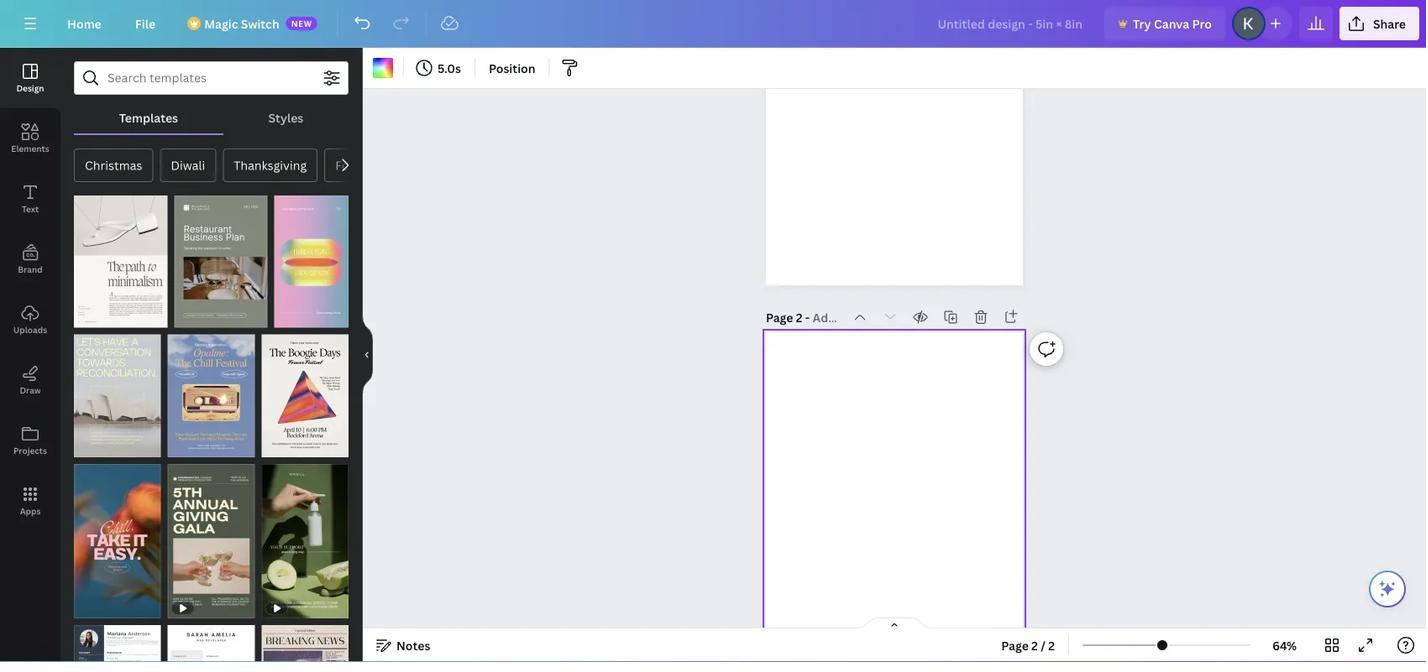Task type: describe. For each thing, give the bounding box(es) containing it.
2 left /
[[1032, 638, 1038, 654]]

templates
[[119, 110, 178, 126]]

2 right /
[[1049, 638, 1055, 654]]

elements button
[[0, 108, 60, 169]]

Page title text field
[[813, 310, 842, 326]]

main menu bar
[[0, 0, 1427, 48]]

denim blue scarlet pink experimental type anxiety-calming motivational phone wallpaper image
[[74, 464, 161, 619]]

page for page 2 -
[[766, 310, 794, 326]]

try canva pro button
[[1105, 7, 1226, 40]]

page 2 / 2 button
[[995, 633, 1062, 660]]

5.0s button
[[411, 55, 468, 82]]

draw button
[[0, 350, 60, 411]]

design button
[[0, 48, 60, 108]]

brand
[[18, 264, 43, 275]]

thanksgiving button
[[223, 149, 318, 182]]

file button
[[122, 7, 169, 40]]

pro
[[1193, 16, 1212, 32]]

food
[[335, 158, 364, 174]]

canva assistant image
[[1378, 580, 1398, 600]]

sky blue gold white 80s aesthetic music portrait trending portrait poster image
[[168, 335, 255, 458]]

thanksgiving
[[234, 158, 307, 174]]

-
[[806, 310, 810, 326]]

file
[[135, 16, 156, 32]]

uploads button
[[0, 290, 60, 350]]

gold turquoise pink tactile psychedelic peaceful awareness quotes square psychedelic instagram story image
[[274, 196, 349, 328]]

64%
[[1273, 638, 1297, 654]]

uploads
[[13, 324, 47, 336]]

64% button
[[1258, 633, 1312, 660]]

#ffffff image
[[373, 58, 393, 78]]

charity gala your story in dark green light yellow classy minimalist style group
[[168, 454, 255, 619]]

food button
[[324, 149, 375, 182]]

/
[[1041, 638, 1046, 654]]

sky blue gold white 80s aesthetic music portrait trending portrait poster group
[[168, 325, 255, 458]]

side panel tab list
[[0, 48, 60, 532]]

page 2 / 2
[[1002, 638, 1055, 654]]

projects button
[[0, 411, 60, 471]]

Search templates search field
[[108, 62, 315, 94]]

diwali
[[171, 158, 205, 174]]

denim blue scarlet pink experimental type anxiety-calming motivational phone wallpaper group
[[74, 454, 161, 619]]

home link
[[54, 7, 115, 40]]

templates button
[[74, 102, 223, 134]]

15
[[205, 312, 215, 323]]

page 2 -
[[766, 310, 813, 326]]

home
[[67, 16, 101, 32]]

canva
[[1154, 16, 1190, 32]]

black vintage newspaper birthday party poster group
[[262, 616, 349, 663]]

share
[[1374, 16, 1407, 32]]

restaurant business plan in green white minimal corporate style group
[[174, 186, 268, 328]]

elements
[[11, 143, 49, 154]]

5.0s
[[438, 60, 461, 76]]

magic
[[204, 16, 238, 32]]

black vintage newspaper birthday party poster image
[[262, 626, 349, 663]]

1 for 1 of 2
[[82, 312, 87, 323]]



Task type: locate. For each thing, give the bounding box(es) containing it.
1 left 15
[[183, 312, 187, 323]]

1 of 2
[[82, 312, 110, 323]]

jan 26 cultural appreciation poster in light yellow light blue photocentric style image
[[74, 335, 161, 458]]

of left 15
[[190, 312, 202, 323]]

1 inside cream black refined luxe elegant article page a4 document group
[[82, 312, 87, 323]]

Design title text field
[[925, 7, 1098, 40]]

brand button
[[0, 229, 60, 290]]

dark green white photocentric neutral clean beauty brands sustainable beauty your story group
[[262, 454, 349, 619]]

switch
[[241, 16, 280, 32]]

0 horizontal spatial of
[[90, 312, 102, 323]]

share button
[[1340, 7, 1420, 40]]

notes button
[[370, 633, 437, 660]]

1 horizontal spatial page
[[1002, 638, 1029, 654]]

1 for 1 of 15
[[183, 312, 187, 323]]

of inside cream black refined luxe elegant article page a4 document group
[[90, 312, 102, 323]]

page left /
[[1002, 638, 1029, 654]]

page
[[766, 310, 794, 326], [1002, 638, 1029, 654]]

of
[[90, 312, 102, 323], [190, 312, 202, 323]]

new
[[291, 18, 312, 29]]

ivory red pink 80s aesthetic music portrait trending poster group
[[262, 325, 349, 458]]

position button
[[482, 55, 542, 82]]

hide image
[[362, 315, 373, 396]]

of inside restaurant business plan in green white minimal corporate style 'group'
[[190, 312, 202, 323]]

1 of 15
[[183, 312, 215, 323]]

1 of from the left
[[90, 312, 102, 323]]

of for 15
[[190, 312, 202, 323]]

christmas button
[[74, 149, 153, 182]]

draw
[[20, 385, 41, 396]]

styles
[[268, 110, 304, 126]]

position
[[489, 60, 536, 76]]

text
[[22, 203, 39, 215]]

text button
[[0, 169, 60, 229]]

apps button
[[0, 471, 60, 532]]

black white minimalist cv resume group
[[74, 616, 161, 663]]

magic switch
[[204, 16, 280, 32]]

projects
[[13, 445, 47, 457]]

1
[[82, 312, 87, 323], [183, 312, 187, 323]]

1 inside restaurant business plan in green white minimal corporate style 'group'
[[183, 312, 187, 323]]

black white minimalist cv resume image
[[74, 626, 161, 663]]

diwali button
[[160, 149, 216, 182]]

1 horizontal spatial of
[[190, 312, 202, 323]]

1 1 from the left
[[82, 312, 87, 323]]

try canva pro
[[1134, 16, 1212, 32]]

0 vertical spatial page
[[766, 310, 794, 326]]

elegant minimalist cv resume image
[[168, 626, 255, 663]]

2 of from the left
[[190, 312, 202, 323]]

page left -
[[766, 310, 794, 326]]

try
[[1134, 16, 1152, 32]]

0 horizontal spatial page
[[766, 310, 794, 326]]

page for page 2 / 2
[[1002, 638, 1029, 654]]

1 right uploads button
[[82, 312, 87, 323]]

elegant minimalist cv resume group
[[168, 616, 255, 663]]

christmas
[[85, 158, 142, 174]]

0 horizontal spatial 1
[[82, 312, 87, 323]]

design
[[16, 82, 44, 94]]

show pages image
[[855, 618, 935, 631]]

cream black refined luxe elegant article page a4 document group
[[74, 186, 167, 328]]

2 up the jan 26 cultural appreciation poster in light yellow light blue photocentric style group
[[105, 312, 110, 323]]

jan 26 cultural appreciation poster in light yellow light blue photocentric style group
[[74, 325, 161, 458]]

gold turquoise pink tactile psychedelic peaceful awareness quotes square psychedelic instagram story group
[[274, 186, 349, 328]]

2
[[796, 310, 803, 326], [105, 312, 110, 323], [1032, 638, 1038, 654], [1049, 638, 1055, 654]]

of for 2
[[90, 312, 102, 323]]

ivory red pink 80s aesthetic music portrait trending poster image
[[262, 335, 349, 458]]

apps
[[20, 506, 41, 517]]

1 horizontal spatial 1
[[183, 312, 187, 323]]

page inside button
[[1002, 638, 1029, 654]]

notes
[[397, 638, 431, 654]]

of right uploads button
[[90, 312, 102, 323]]

2 left -
[[796, 310, 803, 326]]

2 1 from the left
[[183, 312, 187, 323]]

2 inside cream black refined luxe elegant article page a4 document group
[[105, 312, 110, 323]]

styles button
[[223, 102, 349, 134]]

1 vertical spatial page
[[1002, 638, 1029, 654]]



Task type: vqa. For each thing, say whether or not it's contained in the screenshot.
Gold Turquoise Pink Tactile Psychedelic Peaceful Awareness Quotes Square Psychedelic Instagram Story image
yes



